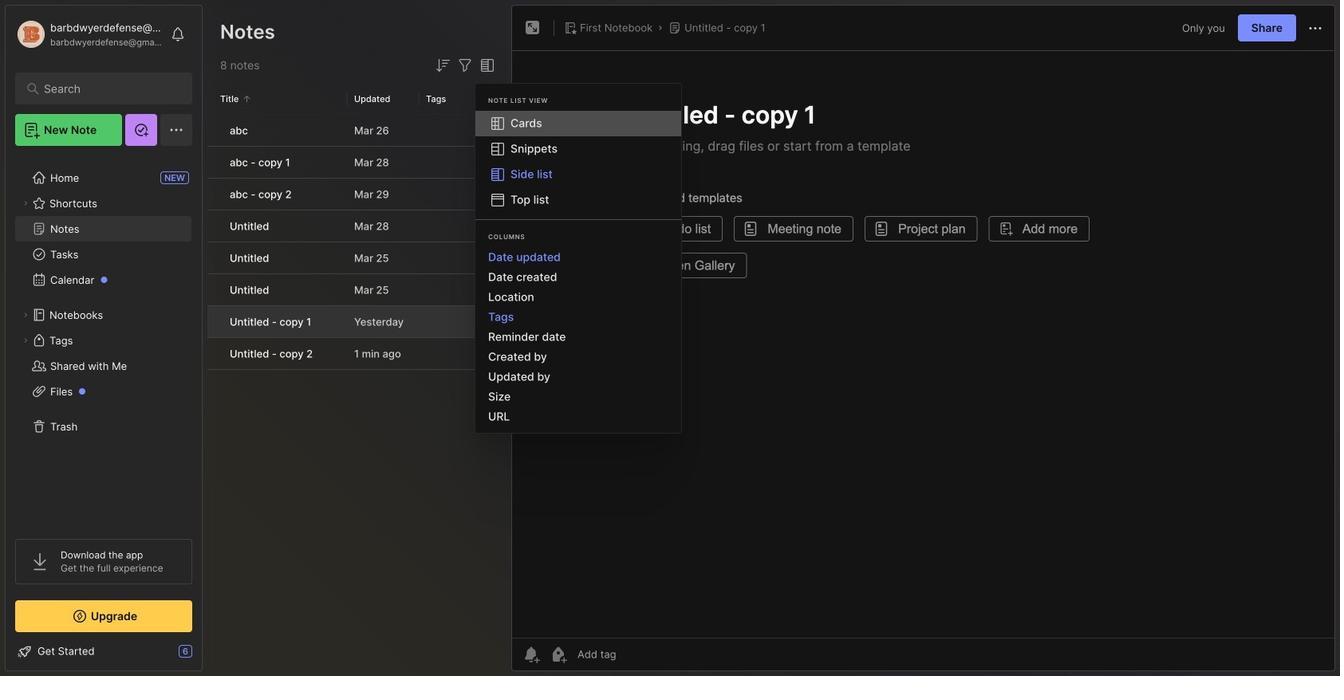 Task type: locate. For each thing, give the bounding box(es) containing it.
add a reminder image
[[522, 645, 541, 664]]

1 vertical spatial dropdown list menu
[[475, 247, 681, 427]]

Search text field
[[44, 81, 171, 97]]

None search field
[[44, 79, 171, 98]]

2 cell from the top
[[207, 147, 220, 178]]

cell
[[207, 115, 220, 146], [207, 147, 220, 178], [207, 179, 220, 210], [207, 211, 220, 242], [207, 242, 220, 274], [207, 274, 220, 306], [207, 306, 220, 337], [207, 338, 220, 369]]

add filters image
[[455, 56, 475, 75]]

expand note image
[[523, 18, 542, 37]]

Add filters field
[[455, 56, 475, 75]]

4 cell from the top
[[207, 211, 220, 242]]

note window element
[[511, 5, 1335, 676]]

Help and Learning task checklist field
[[6, 639, 202, 664]]

none search field inside main element
[[44, 79, 171, 98]]

dropdown list menu
[[475, 111, 681, 213], [475, 247, 681, 427]]

expand tags image
[[21, 336, 30, 345]]

row group
[[207, 115, 507, 371]]

tree
[[6, 156, 202, 525]]

menu item
[[475, 111, 681, 136]]

Sort options field
[[433, 56, 452, 75]]

1 cell from the top
[[207, 115, 220, 146]]

0 vertical spatial dropdown list menu
[[475, 111, 681, 213]]



Task type: describe. For each thing, give the bounding box(es) containing it.
More actions field
[[1306, 18, 1325, 38]]

add tag image
[[549, 645, 568, 664]]

6 cell from the top
[[207, 274, 220, 306]]

main element
[[0, 0, 207, 676]]

3 cell from the top
[[207, 179, 220, 210]]

Add tag field
[[576, 648, 696, 662]]

View options field
[[475, 56, 497, 75]]

more actions image
[[1306, 19, 1325, 38]]

expand notebooks image
[[21, 310, 30, 320]]

5 cell from the top
[[207, 242, 220, 274]]

7 cell from the top
[[207, 306, 220, 337]]

Account field
[[15, 18, 163, 50]]

1 dropdown list menu from the top
[[475, 111, 681, 213]]

2 dropdown list menu from the top
[[475, 247, 681, 427]]

Note Editor text field
[[512, 50, 1335, 638]]

click to collapse image
[[201, 647, 213, 666]]

8 cell from the top
[[207, 338, 220, 369]]

tree inside main element
[[6, 156, 202, 525]]



Task type: vqa. For each thing, say whether or not it's contained in the screenshot.
"Expand note" "IMAGE" on the left top of the page
yes



